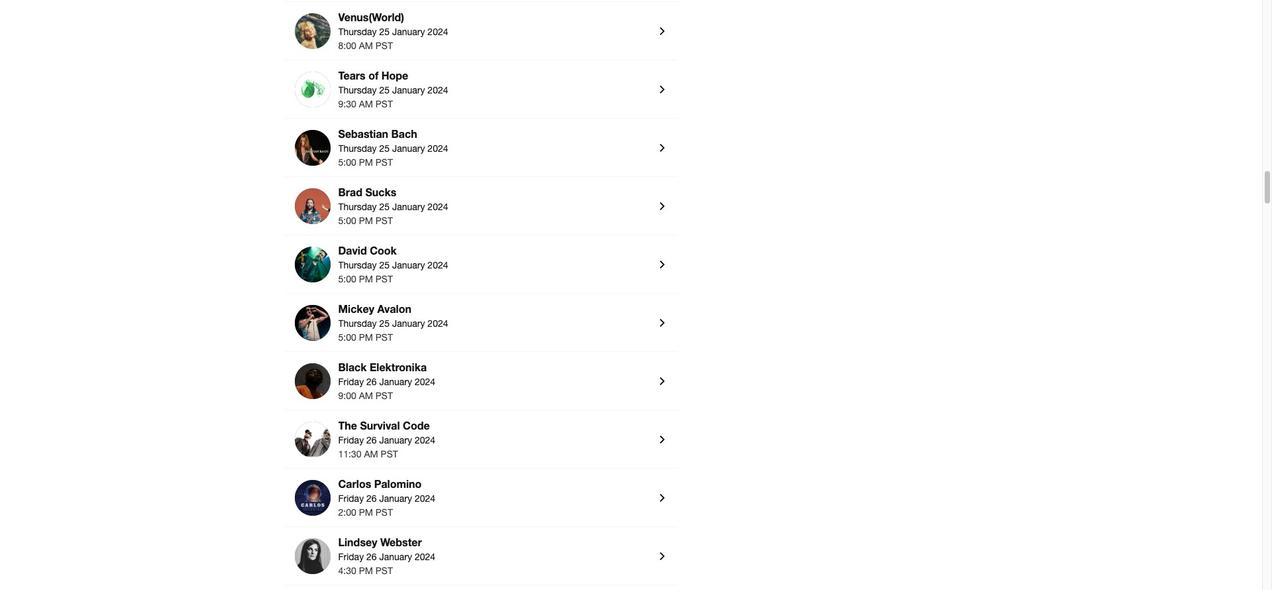 Task type: describe. For each thing, give the bounding box(es) containing it.
code
[[403, 419, 430, 432]]

pst for bach
[[376, 157, 393, 168]]

2:00
[[338, 507, 357, 518]]

9:30
[[338, 99, 357, 109]]

pst for elektronika
[[376, 390, 393, 401]]

8:00
[[338, 40, 357, 51]]

pst for cook
[[376, 274, 393, 284]]

25 for cook
[[380, 260, 390, 270]]

pm for sebastian
[[359, 157, 373, 168]]

venus(world) thursday 25 january 2024 8:00 am pst
[[338, 11, 449, 51]]

pst for palomino
[[376, 507, 393, 518]]

am inside the survival code friday 26 january 2024 11:30 am pst
[[364, 449, 378, 459]]

carlos
[[338, 477, 371, 490]]

pst for avalon
[[376, 332, 393, 343]]

january for webster
[[380, 552, 412, 562]]

26 for lindsey
[[367, 552, 377, 562]]

pst for sucks
[[376, 215, 393, 226]]

january for avalon
[[392, 318, 425, 329]]

hope
[[382, 69, 409, 81]]

5:00 for mickey avalon
[[338, 332, 357, 343]]

sebastian
[[338, 127, 389, 140]]

bach
[[391, 127, 417, 140]]

venus(world)
[[338, 11, 404, 23]]

friday for black
[[338, 376, 364, 387]]

5:00 for david cook
[[338, 274, 357, 284]]

january for bach
[[392, 143, 425, 154]]

avalon
[[378, 302, 412, 315]]

january inside 'tears of hope thursday 25 january 2024 9:30 am pst'
[[392, 85, 425, 95]]

2024 for elektronika
[[415, 376, 436, 387]]

january for cook
[[392, 260, 425, 270]]

the
[[338, 419, 357, 432]]

friday for lindsey
[[338, 552, 364, 562]]

25 inside 'tears of hope thursday 25 january 2024 9:30 am pst'
[[380, 85, 390, 95]]

tears
[[338, 69, 366, 81]]

9:00
[[338, 390, 357, 401]]

thursday for david
[[338, 260, 377, 270]]

sebastian bach thursday 25 january 2024 5:00 pm pst
[[338, 127, 449, 168]]

pm for lindsey
[[359, 565, 373, 576]]

2024 inside venus(world) thursday 25 january 2024 8:00 am pst
[[428, 26, 449, 37]]

2024 for palomino
[[415, 493, 436, 504]]

5:00 for brad sucks
[[338, 215, 357, 226]]

lindsey webster livestream from jimmy's jazz & blues club image
[[295, 538, 330, 574]]

lindsey
[[338, 536, 378, 548]]

album release full band live stream image
[[295, 422, 330, 457]]

thursday for brad
[[338, 201, 377, 212]]



Task type: locate. For each thing, give the bounding box(es) containing it.
of
[[369, 69, 379, 81]]

pm down sebastian
[[359, 157, 373, 168]]

2024 for bach
[[428, 143, 449, 154]]

pm for brad
[[359, 215, 373, 226]]

thursday inside brad sucks thursday 25 january 2024 5:00 pm pst
[[338, 201, 377, 212]]

3 thursday from the top
[[338, 143, 377, 154]]

25 down the hope
[[380, 85, 390, 95]]

friday inside carlos palomino friday 26 january 2024 2:00 pm pst
[[338, 493, 364, 504]]

friday inside lindsey webster friday 26 january 2024 4:30 pm pst
[[338, 552, 364, 562]]

pm for mickey
[[359, 332, 373, 343]]

thursday inside david cook thursday 25 january 2024 5:00 pm pst
[[338, 260, 377, 270]]

26 inside carlos palomino friday 26 january 2024 2:00 pm pst
[[367, 493, 377, 504]]

2 25 from the top
[[380, 85, 390, 95]]

pm inside david cook thursday 25 january 2024 5:00 pm pst
[[359, 274, 373, 284]]

david cook live on volume - subscriber exclusive image
[[295, 247, 330, 282]]

thursday down tears
[[338, 85, 377, 95]]

5:00 inside david cook thursday 25 january 2024 5:00 pm pst
[[338, 274, 357, 284]]

2024 inside "black elektronika friday 26 january 2024 9:00 am pst"
[[415, 376, 436, 387]]

january down cook
[[392, 260, 425, 270]]

am right 11:30 on the bottom of the page
[[364, 449, 378, 459]]

1 5:00 from the top
[[338, 157, 357, 168]]

mickey avalon thursday 25 january 2024 5:00 pm pst
[[338, 302, 449, 343]]

25 down sebastian
[[380, 143, 390, 154]]

lindsey webster friday 26 january 2024 4:30 pm pst
[[338, 536, 436, 576]]

pm down the mickey
[[359, 332, 373, 343]]

4 pm from the top
[[359, 332, 373, 343]]

1 thursday from the top
[[338, 26, 377, 37]]

friday up 4:30
[[338, 552, 364, 562]]

25 inside venus(world) thursday 25 january 2024 8:00 am pst
[[380, 26, 390, 37]]

january for elektronika
[[380, 376, 412, 387]]

january down the hope
[[392, 85, 425, 95]]

am right 8:00 at the top left
[[359, 40, 373, 51]]

thursday
[[338, 26, 377, 37], [338, 85, 377, 95], [338, 143, 377, 154], [338, 201, 377, 212], [338, 260, 377, 270], [338, 318, 377, 329]]

i am all in live image
[[295, 130, 330, 166]]

am inside "black elektronika friday 26 january 2024 9:00 am pst"
[[359, 390, 373, 401]]

pm inside lindsey webster friday 26 january 2024 4:30 pm pst
[[359, 565, 373, 576]]

2 5:00 from the top
[[338, 215, 357, 226]]

pm inside brad sucks thursday 25 january 2024 5:00 pm pst
[[359, 215, 373, 226]]

pm for david
[[359, 274, 373, 284]]

thursday inside mickey avalon thursday 25 january 2024 5:00 pm pst
[[338, 318, 377, 329]]

pst
[[376, 40, 393, 51], [376, 99, 393, 109], [376, 157, 393, 168], [376, 215, 393, 226], [376, 274, 393, 284], [376, 332, 393, 343], [376, 390, 393, 401], [381, 449, 398, 459], [376, 507, 393, 518], [376, 565, 393, 576]]

january inside "black elektronika friday 26 january 2024 9:00 am pst"
[[380, 376, 412, 387]]

3 5:00 from the top
[[338, 274, 357, 284]]

thursday for mickey
[[338, 318, 377, 329]]

1 pm from the top
[[359, 157, 373, 168]]

thursday inside 'tears of hope thursday 25 january 2024 9:30 am pst'
[[338, 85, 377, 95]]

5:00 up brad
[[338, 157, 357, 168]]

friday inside the survival code friday 26 january 2024 11:30 am pst
[[338, 435, 364, 445]]

2024 inside carlos palomino friday 26 january 2024 2:00 pm pst
[[415, 493, 436, 504]]

thursday down the mickey
[[338, 318, 377, 329]]

4:30
[[338, 565, 357, 576]]

pm up the mickey
[[359, 274, 373, 284]]

26 inside lindsey webster friday 26 january 2024 4:30 pm pst
[[367, 552, 377, 562]]

5 pm from the top
[[359, 507, 373, 518]]

pst inside brad sucks thursday 25 january 2024 5:00 pm pst
[[376, 215, 393, 226]]

black
[[338, 361, 367, 373]]

thursday up 8:00 at the top left
[[338, 26, 377, 37]]

january for palomino
[[380, 493, 412, 504]]

26 down black
[[367, 376, 377, 387]]

january inside brad sucks thursday 25 january 2024 5:00 pm pst
[[392, 201, 425, 212]]

david
[[338, 244, 367, 256]]

5:00 inside mickey avalon thursday 25 january 2024 5:00 pm pst
[[338, 332, 357, 343]]

1 26 from the top
[[367, 376, 377, 387]]

25 inside mickey avalon thursday 25 january 2024 5:00 pm pst
[[380, 318, 390, 329]]

2 26 from the top
[[367, 435, 377, 445]]

sucks
[[366, 186, 397, 198]]

january down avalon
[[392, 318, 425, 329]]

january
[[392, 26, 425, 37], [392, 85, 425, 95], [392, 143, 425, 154], [392, 201, 425, 212], [392, 260, 425, 270], [392, 318, 425, 329], [380, 376, 412, 387], [380, 435, 412, 445], [380, 493, 412, 504], [380, 552, 412, 562]]

pst inside "black elektronika friday 26 january 2024 9:00 am pst"
[[376, 390, 393, 401]]

2024 inside mickey avalon thursday 25 january 2024 5:00 pm pst
[[428, 318, 449, 329]]

am
[[359, 40, 373, 51], [359, 99, 373, 109], [359, 390, 373, 401], [364, 449, 378, 459]]

pm up the "david"
[[359, 215, 373, 226]]

the survival code friday 26 january 2024 11:30 am pst
[[338, 419, 436, 459]]

6 pm from the top
[[359, 565, 373, 576]]

2024 for webster
[[415, 552, 436, 562]]

thursday inside sebastian bach thursday 25 january 2024 5:00 pm pst
[[338, 143, 377, 154]]

25 inside brad sucks thursday 25 january 2024 5:00 pm pst
[[380, 201, 390, 212]]

2024 for avalon
[[428, 318, 449, 329]]

january down survival
[[380, 435, 412, 445]]

26 for black
[[367, 376, 377, 387]]

26 inside "black elektronika friday 26 january 2024 9:00 am pst"
[[367, 376, 377, 387]]

3 friday from the top
[[338, 493, 364, 504]]

pst inside the survival code friday 26 january 2024 11:30 am pst
[[381, 449, 398, 459]]

4 5:00 from the top
[[338, 332, 357, 343]]

brad sucks thursday 25 january 2024 5:00 pm pst
[[338, 186, 449, 226]]

3 26 from the top
[[367, 493, 377, 504]]

25 down sucks on the top left of page
[[380, 201, 390, 212]]

5 25 from the top
[[380, 260, 390, 270]]

26 down survival
[[367, 435, 377, 445]]

january down 'bach'
[[392, 143, 425, 154]]

2024 inside the survival code friday 26 january 2024 11:30 am pst
[[415, 435, 436, 445]]

january down sucks on the top left of page
[[392, 201, 425, 212]]

pst down the 'webster'
[[376, 565, 393, 576]]

friday up 11:30 on the bottom of the page
[[338, 435, 364, 445]]

25
[[380, 26, 390, 37], [380, 85, 390, 95], [380, 143, 390, 154], [380, 201, 390, 212], [380, 260, 390, 270], [380, 318, 390, 329]]

pst inside 'tears of hope thursday 25 january 2024 9:30 am pst'
[[376, 99, 393, 109]]

6 25 from the top
[[380, 318, 390, 329]]

january down the 'webster'
[[380, 552, 412, 562]]

pst inside carlos palomino friday 26 january 2024 2:00 pm pst
[[376, 507, 393, 518]]

4 25 from the top
[[380, 201, 390, 212]]

26 inside the survival code friday 26 january 2024 11:30 am pst
[[367, 435, 377, 445]]

pst for webster
[[376, 565, 393, 576]]

26 down carlos
[[367, 493, 377, 504]]

pm for carlos
[[359, 507, 373, 518]]

25 down venus(world)
[[380, 26, 390, 37]]

pm
[[359, 157, 373, 168], [359, 215, 373, 226], [359, 274, 373, 284], [359, 332, 373, 343], [359, 507, 373, 518], [359, 565, 373, 576]]

january down venus(world)
[[392, 26, 425, 37]]

carlos palomino friday 26 january 2024 2:00 pm pst
[[338, 477, 436, 518]]

friday up 9:00
[[338, 376, 364, 387]]

january inside lindsey webster friday 26 january 2024 4:30 pm pst
[[380, 552, 412, 562]]

pst inside venus(world) thursday 25 january 2024 8:00 am pst
[[376, 40, 393, 51]]

survival
[[360, 419, 400, 432]]

6 thursday from the top
[[338, 318, 377, 329]]

january inside venus(world) thursday 25 january 2024 8:00 am pst
[[392, 26, 425, 37]]

5:00 down the "david"
[[338, 274, 357, 284]]

5:00 inside brad sucks thursday 25 january 2024 5:00 pm pst
[[338, 215, 357, 226]]

january down palomino
[[380, 493, 412, 504]]

2024 for sucks
[[428, 201, 449, 212]]

3 25 from the top
[[380, 143, 390, 154]]

25 inside david cook thursday 25 january 2024 5:00 pm pst
[[380, 260, 390, 270]]

january inside david cook thursday 25 january 2024 5:00 pm pst
[[392, 260, 425, 270]]

pst inside sebastian bach thursday 25 january 2024 5:00 pm pst
[[376, 157, 393, 168]]

pm right 4:30
[[359, 565, 373, 576]]

2024 inside david cook thursday 25 january 2024 5:00 pm pst
[[428, 260, 449, 270]]

friday
[[338, 376, 364, 387], [338, 435, 364, 445], [338, 493, 364, 504], [338, 552, 364, 562]]

2024 inside lindsey webster friday 26 january 2024 4:30 pm pst
[[415, 552, 436, 562]]

pst down avalon
[[376, 332, 393, 343]]

elektronika
[[370, 361, 427, 373]]

am inside venus(world) thursday 25 january 2024 8:00 am pst
[[359, 40, 373, 51]]

pst inside david cook thursday 25 january 2024 5:00 pm pst
[[376, 274, 393, 284]]

5:00 inside sebastian bach thursday 25 january 2024 5:00 pm pst
[[338, 157, 357, 168]]

pst down survival
[[381, 449, 398, 459]]

la brújula del edm image
[[295, 480, 330, 516]]

january inside sebastian bach thursday 25 january 2024 5:00 pm pst
[[392, 143, 425, 154]]

5:00 down brad
[[338, 215, 357, 226]]

tears of hope thursday 25 january 2024 9:30 am pst
[[338, 69, 449, 109]]

2024 for cook
[[428, 260, 449, 270]]

am inside 'tears of hope thursday 25 january 2024 9:30 am pst'
[[359, 99, 373, 109]]

pst down cook
[[376, 274, 393, 284]]

2 thursday from the top
[[338, 85, 377, 95]]

january inside the survival code friday 26 january 2024 11:30 am pst
[[380, 435, 412, 445]]

thursday down the "david"
[[338, 260, 377, 270]]

2024 inside sebastian bach thursday 25 january 2024 5:00 pm pst
[[428, 143, 449, 154]]

26 down lindsey on the bottom left of the page
[[367, 552, 377, 562]]

5:00 for sebastian bach
[[338, 157, 357, 168]]

5:00
[[338, 157, 357, 168], [338, 215, 357, 226], [338, 274, 357, 284], [338, 332, 357, 343]]

25 down cook
[[380, 260, 390, 270]]

4 friday from the top
[[338, 552, 364, 562]]

pst inside mickey avalon thursday 25 january 2024 5:00 pm pst
[[376, 332, 393, 343]]

pst inside lindsey webster friday 26 january 2024 4:30 pm pst
[[376, 565, 393, 576]]

mickey avalon, big win, white croc, d swoll, fakksonly image
[[295, 305, 330, 341]]

2 pm from the top
[[359, 215, 373, 226]]

2024 inside brad sucks thursday 25 january 2024 5:00 pm pst
[[428, 201, 449, 212]]

11:30
[[338, 449, 362, 459]]

1 25 from the top
[[380, 26, 390, 37]]

25 inside sebastian bach thursday 25 january 2024 5:00 pm pst
[[380, 143, 390, 154]]

5 thursday from the top
[[338, 260, 377, 270]]

3 pm from the top
[[359, 274, 373, 284]]

pst up the hope
[[376, 40, 393, 51]]

am right 9:00
[[359, 390, 373, 401]]

4 26 from the top
[[367, 552, 377, 562]]

2 friday from the top
[[338, 435, 364, 445]]

black elektronika friday 26 january 2024 9:00 am pst
[[338, 361, 436, 401]]

pst down sucks on the top left of page
[[376, 215, 393, 226]]

pst down palomino
[[376, 507, 393, 518]]

venusworld featuring venus live on twitch image
[[295, 13, 330, 49]]

pm inside carlos palomino friday 26 january 2024 2:00 pm pst
[[359, 507, 373, 518]]

thursday down brad
[[338, 201, 377, 212]]

25 for sucks
[[380, 201, 390, 212]]

brad
[[338, 186, 363, 198]]

pst up survival
[[376, 390, 393, 401]]

25 down avalon
[[380, 318, 390, 329]]

26
[[367, 376, 377, 387], [367, 435, 377, 445], [367, 493, 377, 504], [367, 552, 377, 562]]

pm right 2:00
[[359, 507, 373, 518]]

26 for carlos
[[367, 493, 377, 504]]

friday up 2:00
[[338, 493, 364, 504]]

5:00 up black
[[338, 332, 357, 343]]

friday for carlos
[[338, 493, 364, 504]]

pst up sucks on the top left of page
[[376, 157, 393, 168]]

january inside mickey avalon thursday 25 january 2024 5:00 pm pst
[[392, 318, 425, 329]]

4 thursday from the top
[[338, 201, 377, 212]]

friday inside "black elektronika friday 26 january 2024 9:00 am pst"
[[338, 376, 364, 387]]

thursday down sebastian
[[338, 143, 377, 154]]

pst down the hope
[[376, 99, 393, 109]]

january for sucks
[[392, 201, 425, 212]]

cook
[[370, 244, 397, 256]]

thursday for sebastian
[[338, 143, 377, 154]]

pm inside sebastian bach thursday 25 january 2024 5:00 pm pst
[[359, 157, 373, 168]]

january down elektronika
[[380, 376, 412, 387]]

2024 inside 'tears of hope thursday 25 january 2024 9:30 am pst'
[[428, 85, 449, 95]]

2024
[[428, 26, 449, 37], [428, 85, 449, 95], [428, 143, 449, 154], [428, 201, 449, 212], [428, 260, 449, 270], [428, 318, 449, 329], [415, 376, 436, 387], [415, 435, 436, 445], [415, 493, 436, 504], [415, 552, 436, 562]]

mickey
[[338, 302, 375, 315]]

webster
[[380, 536, 422, 548]]

1 friday from the top
[[338, 376, 364, 387]]

pm inside mickey avalon thursday 25 january 2024 5:00 pm pst
[[359, 332, 373, 343]]

thursday inside venus(world) thursday 25 january 2024 8:00 am pst
[[338, 26, 377, 37]]

palomino
[[374, 477, 422, 490]]

january inside carlos palomino friday 26 january 2024 2:00 pm pst
[[380, 493, 412, 504]]

am right 9:30
[[359, 99, 373, 109]]

25 for avalon
[[380, 318, 390, 329]]

david cook thursday 25 january 2024 5:00 pm pst
[[338, 244, 449, 284]]

25 for bach
[[380, 143, 390, 154]]



Task type: vqa. For each thing, say whether or not it's contained in the screenshot.


